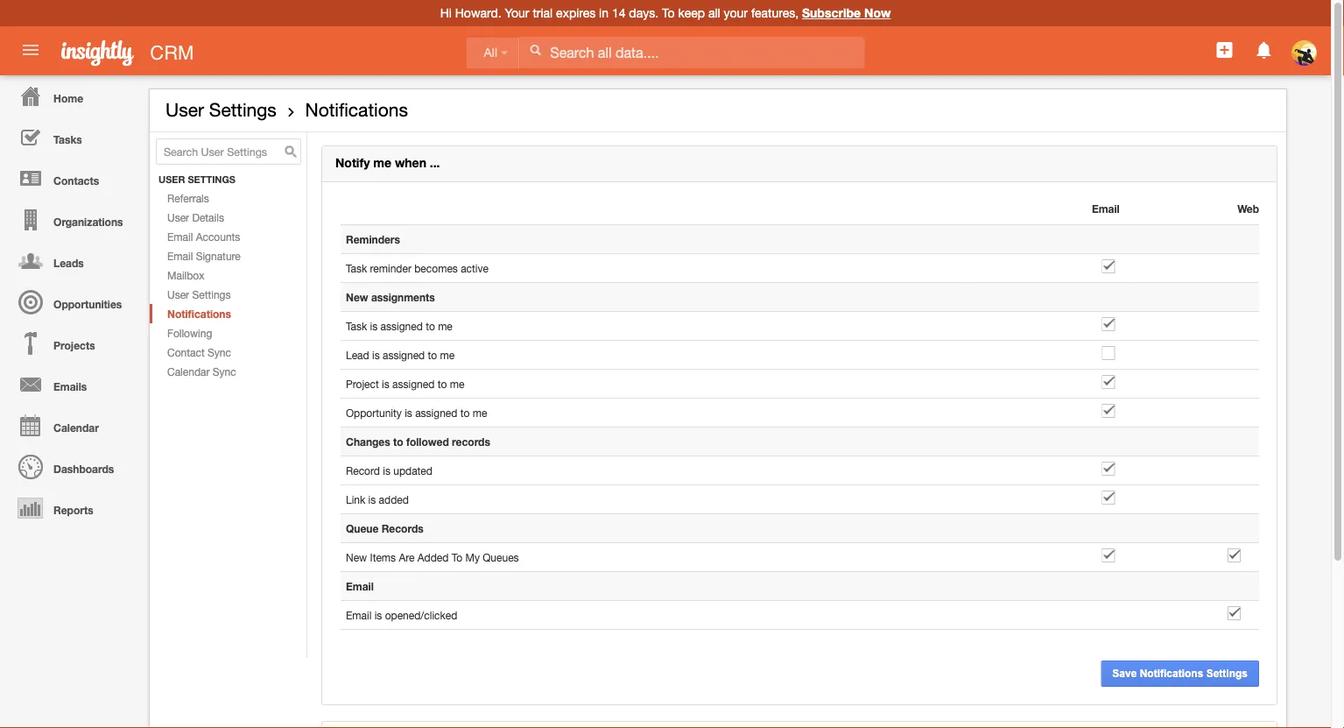 Task type: vqa. For each thing, say whether or not it's contained in the screenshot.
first USD from the bottom
no



Task type: describe. For each thing, give the bounding box(es) containing it.
0 vertical spatial user settings link
[[166, 99, 277, 120]]

is for task
[[370, 320, 378, 332]]

howard.
[[455, 6, 502, 20]]

0 vertical spatial to
[[662, 6, 675, 20]]

to for task is assigned to me
[[426, 320, 435, 332]]

lead
[[346, 349, 369, 361]]

days.
[[629, 6, 659, 20]]

expires
[[556, 6, 596, 20]]

tasks
[[53, 133, 82, 145]]

new for new assignments
[[346, 291, 368, 303]]

reports
[[53, 504, 93, 516]]

notify
[[336, 156, 370, 170]]

now
[[865, 6, 891, 20]]

settings
[[188, 174, 236, 185]]

0 horizontal spatial calendar
[[53, 421, 99, 434]]

opportunities
[[53, 298, 122, 310]]

hi
[[440, 6, 452, 20]]

changes to followed records
[[346, 435, 491, 448]]

me for opportunity is assigned to me
[[473, 407, 487, 419]]

Search all data.... text field
[[520, 37, 865, 68]]

is for project
[[382, 378, 390, 390]]

notifications image
[[1254, 39, 1275, 60]]

assignments
[[371, 291, 435, 303]]

tasks link
[[4, 117, 140, 158]]

record is updated
[[346, 464, 433, 477]]

subscribe now link
[[802, 6, 891, 20]]

contact
[[167, 346, 205, 358]]

...
[[430, 156, 440, 170]]

following
[[167, 327, 212, 339]]

updated
[[394, 464, 433, 477]]

white image
[[529, 44, 542, 56]]

save
[[1113, 668, 1137, 679]]

active
[[461, 262, 489, 274]]

save notifications settings
[[1113, 668, 1248, 679]]

calendar link
[[4, 405, 140, 446]]

user settings
[[166, 99, 277, 120]]

added
[[379, 493, 409, 506]]

me for project is assigned to me
[[450, 378, 465, 390]]

signature
[[196, 250, 241, 262]]

me left when
[[373, 156, 392, 170]]

contacts link
[[4, 158, 140, 199]]

organizations
[[53, 216, 123, 228]]

in
[[599, 6, 609, 20]]

link
[[346, 493, 366, 506]]

email is opened/clicked
[[346, 609, 458, 621]]

is for lead
[[372, 349, 380, 361]]

features,
[[752, 6, 799, 20]]

referrals link
[[150, 188, 307, 208]]

dashboards link
[[4, 446, 140, 487]]

all link
[[467, 37, 519, 69]]

becomes
[[415, 262, 458, 274]]

reminders
[[346, 233, 400, 245]]

project
[[346, 378, 379, 390]]

projects link
[[4, 322, 140, 364]]

web
[[1238, 202, 1260, 215]]

user
[[159, 174, 185, 185]]

lead is assigned to me
[[346, 349, 455, 361]]

notify me when ...
[[336, 156, 440, 170]]

to for project is assigned to me
[[438, 378, 447, 390]]

project is assigned to me
[[346, 378, 465, 390]]

organizations link
[[4, 199, 140, 240]]

new items are added to my queues
[[346, 551, 519, 563]]

reports link
[[4, 487, 140, 528]]

reminder
[[370, 262, 412, 274]]

keep
[[678, 6, 705, 20]]

opportunity
[[346, 407, 402, 419]]

assigned for lead
[[383, 349, 425, 361]]

contact sync link
[[150, 343, 307, 362]]

0 vertical spatial settings
[[209, 99, 277, 120]]

notifications inside button
[[1140, 668, 1204, 679]]

opportunities link
[[4, 281, 140, 322]]

changes
[[346, 435, 390, 448]]

hi howard. your trial expires in 14 days. to keep all your features, subscribe now
[[440, 6, 891, 20]]

queue records
[[346, 522, 424, 534]]

task for task is assigned to me
[[346, 320, 367, 332]]

when
[[395, 156, 427, 170]]

crm
[[150, 41, 194, 64]]

records
[[382, 522, 424, 534]]

task for task reminder becomes active
[[346, 262, 367, 274]]

is for link
[[368, 493, 376, 506]]

user settings referrals user details email accounts email signature mailbox user settings notifications following contact sync calendar sync
[[159, 174, 241, 378]]

leads
[[53, 257, 84, 269]]

all
[[484, 46, 498, 59]]

leads link
[[4, 240, 140, 281]]



Task type: locate. For each thing, give the bounding box(es) containing it.
records
[[452, 435, 491, 448]]

assigned
[[381, 320, 423, 332], [383, 349, 425, 361], [393, 378, 435, 390], [415, 407, 458, 419]]

home link
[[4, 75, 140, 117]]

2 vertical spatial settings
[[1207, 668, 1248, 679]]

me up opportunity is assigned to me
[[450, 378, 465, 390]]

0 vertical spatial notifications
[[305, 99, 408, 120]]

followed
[[406, 435, 449, 448]]

0 vertical spatial new
[[346, 291, 368, 303]]

email signature link
[[150, 246, 307, 266]]

to up "records"
[[461, 407, 470, 419]]

new
[[346, 291, 368, 303], [346, 551, 367, 563]]

task up lead
[[346, 320, 367, 332]]

assigned for opportunity
[[415, 407, 458, 419]]

is right link
[[368, 493, 376, 506]]

new left the items
[[346, 551, 367, 563]]

home
[[53, 92, 83, 104]]

1 vertical spatial settings
[[192, 288, 231, 301]]

following link
[[150, 323, 307, 343]]

notifications link down mailbox link
[[150, 304, 307, 323]]

1 task from the top
[[346, 262, 367, 274]]

0 vertical spatial user
[[166, 99, 204, 120]]

assigned up lead is assigned to me
[[381, 320, 423, 332]]

your
[[724, 6, 748, 20]]

None checkbox
[[1103, 259, 1116, 273]]

task down reminders
[[346, 262, 367, 274]]

settings inside button
[[1207, 668, 1248, 679]]

calendar inside user settings referrals user details email accounts email signature mailbox user settings notifications following contact sync calendar sync
[[167, 365, 210, 378]]

is right lead
[[372, 349, 380, 361]]

sync down the contact sync link
[[213, 365, 236, 378]]

opportunity is assigned to me
[[346, 407, 487, 419]]

your
[[505, 6, 530, 20]]

task is assigned to me
[[346, 320, 453, 332]]

2 vertical spatial user
[[167, 288, 189, 301]]

0 vertical spatial calendar
[[167, 365, 210, 378]]

is right record in the left of the page
[[383, 464, 391, 477]]

to
[[662, 6, 675, 20], [452, 551, 463, 563]]

None checkbox
[[1103, 317, 1116, 331], [1103, 346, 1116, 360], [1103, 375, 1116, 389], [1103, 404, 1116, 418], [1103, 462, 1116, 476], [1103, 491, 1116, 505], [1103, 548, 1116, 563], [1228, 548, 1241, 563], [1228, 606, 1241, 620], [1103, 317, 1116, 331], [1103, 346, 1116, 360], [1103, 375, 1116, 389], [1103, 404, 1116, 418], [1103, 462, 1116, 476], [1103, 491, 1116, 505], [1103, 548, 1116, 563], [1228, 548, 1241, 563], [1228, 606, 1241, 620]]

navigation containing home
[[0, 75, 140, 528]]

1 vertical spatial user
[[167, 211, 189, 223]]

user settings link up following link
[[150, 285, 307, 304]]

me
[[373, 156, 392, 170], [438, 320, 453, 332], [440, 349, 455, 361], [450, 378, 465, 390], [473, 407, 487, 419]]

to down assignments
[[426, 320, 435, 332]]

is for record
[[383, 464, 391, 477]]

notifications link up notify
[[305, 99, 408, 120]]

is right project
[[382, 378, 390, 390]]

1 vertical spatial sync
[[213, 365, 236, 378]]

referrals
[[167, 192, 209, 204]]

me up project is assigned to me
[[440, 349, 455, 361]]

emails link
[[4, 364, 140, 405]]

are
[[399, 551, 415, 563]]

new assignments
[[346, 291, 435, 303]]

is down project is assigned to me
[[405, 407, 412, 419]]

0 horizontal spatial to
[[452, 551, 463, 563]]

sync up calendar sync link
[[208, 346, 231, 358]]

save notifications settings button
[[1102, 661, 1260, 687]]

assigned up project is assigned to me
[[383, 349, 425, 361]]

0 vertical spatial notifications link
[[305, 99, 408, 120]]

is down new assignments
[[370, 320, 378, 332]]

calendar down contact
[[167, 365, 210, 378]]

opened/clicked
[[385, 609, 458, 621]]

assigned for project
[[393, 378, 435, 390]]

me for task is assigned to me
[[438, 320, 453, 332]]

notifications up notify
[[305, 99, 408, 120]]

new for new items are added to my queues
[[346, 551, 367, 563]]

notifications link
[[305, 99, 408, 120], [150, 304, 307, 323]]

emails
[[53, 380, 87, 392]]

assigned for task
[[381, 320, 423, 332]]

is
[[370, 320, 378, 332], [372, 349, 380, 361], [382, 378, 390, 390], [405, 407, 412, 419], [383, 464, 391, 477], [368, 493, 376, 506], [375, 609, 382, 621]]

0 vertical spatial task
[[346, 262, 367, 274]]

sync
[[208, 346, 231, 358], [213, 365, 236, 378]]

task reminder becomes active
[[346, 262, 489, 274]]

1 horizontal spatial to
[[662, 6, 675, 20]]

mailbox link
[[150, 266, 307, 285]]

user down referrals
[[167, 211, 189, 223]]

settings inside user settings referrals user details email accounts email signature mailbox user settings notifications following contact sync calendar sync
[[192, 288, 231, 301]]

2 new from the top
[[346, 551, 367, 563]]

user settings link
[[166, 99, 277, 120], [150, 285, 307, 304]]

1 vertical spatial user settings link
[[150, 285, 307, 304]]

2 vertical spatial notifications
[[1140, 668, 1204, 679]]

new left assignments
[[346, 291, 368, 303]]

1 horizontal spatial calendar
[[167, 365, 210, 378]]

1 horizontal spatial notifications
[[305, 99, 408, 120]]

projects
[[53, 339, 95, 351]]

notifications inside user settings referrals user details email accounts email signature mailbox user settings notifications following contact sync calendar sync
[[167, 308, 231, 320]]

2 task from the top
[[346, 320, 367, 332]]

to up project is assigned to me
[[428, 349, 437, 361]]

0 vertical spatial sync
[[208, 346, 231, 358]]

to for lead is assigned to me
[[428, 349, 437, 361]]

user details link
[[150, 208, 307, 227]]

assigned up opportunity is assigned to me
[[393, 378, 435, 390]]

me up lead is assigned to me
[[438, 320, 453, 332]]

calendar up dashboards link at the bottom left of page
[[53, 421, 99, 434]]

added
[[418, 551, 449, 563]]

1 vertical spatial notifications link
[[150, 304, 307, 323]]

Search User Settings text field
[[156, 138, 301, 165]]

2 horizontal spatial notifications
[[1140, 668, 1204, 679]]

1 vertical spatial task
[[346, 320, 367, 332]]

1 new from the top
[[346, 291, 368, 303]]

details
[[192, 211, 224, 223]]

me up "records"
[[473, 407, 487, 419]]

contacts
[[53, 174, 99, 187]]

is left "opened/clicked"
[[375, 609, 382, 621]]

to up opportunity is assigned to me
[[438, 378, 447, 390]]

1 vertical spatial calendar
[[53, 421, 99, 434]]

my
[[466, 551, 480, 563]]

user settings link up search user settings text box
[[166, 99, 277, 120]]

items
[[370, 551, 396, 563]]

to left the keep
[[662, 6, 675, 20]]

user down crm
[[166, 99, 204, 120]]

queue
[[346, 522, 379, 534]]

email
[[1092, 202, 1120, 215], [167, 230, 193, 243], [167, 250, 193, 262], [346, 580, 374, 592], [346, 609, 372, 621]]

trial
[[533, 6, 553, 20]]

calendar sync link
[[150, 362, 307, 381]]

1 vertical spatial notifications
[[167, 308, 231, 320]]

all
[[709, 6, 721, 20]]

to left my at bottom
[[452, 551, 463, 563]]

0 horizontal spatial notifications
[[167, 308, 231, 320]]

to left followed
[[393, 435, 404, 448]]

link is added
[[346, 493, 409, 506]]

me for lead is assigned to me
[[440, 349, 455, 361]]

navigation
[[0, 75, 140, 528]]

mailbox
[[167, 269, 205, 281]]

1 vertical spatial new
[[346, 551, 367, 563]]

1 vertical spatial to
[[452, 551, 463, 563]]

subscribe
[[802, 6, 861, 20]]

user down mailbox
[[167, 288, 189, 301]]

record
[[346, 464, 380, 477]]

queues
[[483, 551, 519, 563]]

email accounts link
[[150, 227, 307, 246]]

14
[[612, 6, 626, 20]]

is for email
[[375, 609, 382, 621]]

is for opportunity
[[405, 407, 412, 419]]

user
[[166, 99, 204, 120], [167, 211, 189, 223], [167, 288, 189, 301]]

dashboards
[[53, 463, 114, 475]]

accounts
[[196, 230, 240, 243]]

to for opportunity is assigned to me
[[461, 407, 470, 419]]

notifications right 'save'
[[1140, 668, 1204, 679]]

assigned up followed
[[415, 407, 458, 419]]

notifications up following
[[167, 308, 231, 320]]



